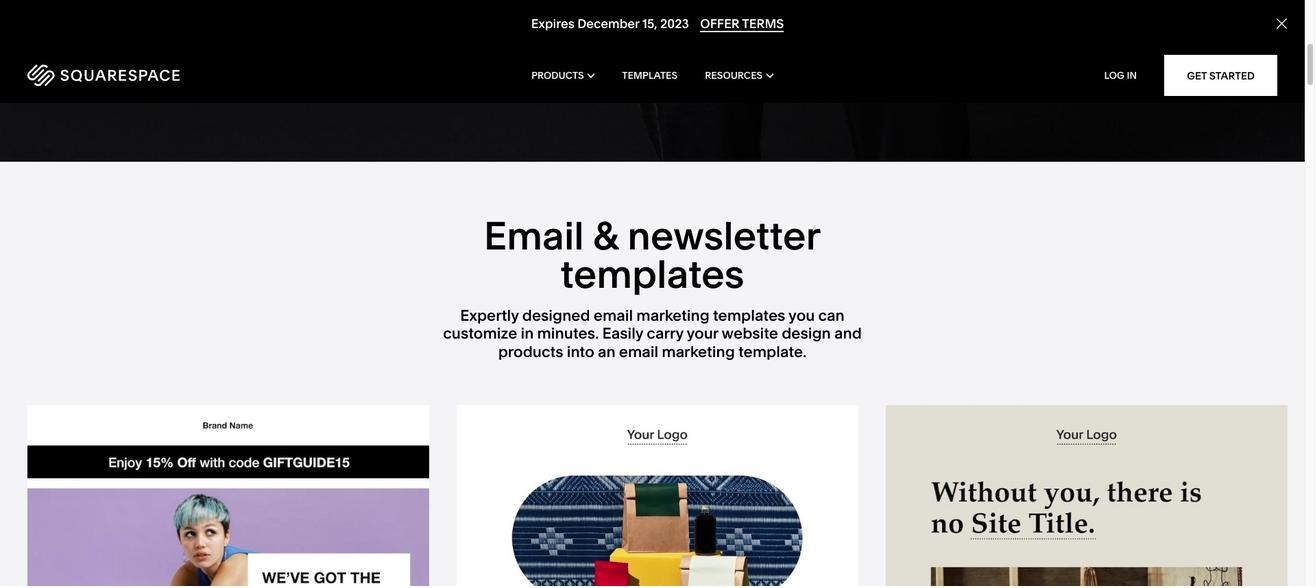 Task type: locate. For each thing, give the bounding box(es) containing it.
template.
[[739, 343, 807, 361]]

templates
[[561, 251, 745, 298], [713, 307, 786, 325]]

carry
[[647, 325, 684, 343]]

0 vertical spatial email
[[594, 307, 633, 325]]

your
[[687, 325, 719, 343]]

customize
[[443, 325, 517, 343]]

terms
[[742, 16, 784, 32]]

email right an
[[619, 343, 658, 361]]

in
[[1127, 69, 1137, 82]]

december
[[578, 16, 640, 32]]

an
[[598, 343, 616, 361]]

log
[[1105, 69, 1125, 82]]

marketing
[[637, 307, 710, 325], [662, 343, 735, 361]]

1 vertical spatial templates
[[713, 307, 786, 325]]

offer terms link
[[700, 16, 784, 32]]

1 vertical spatial marketing
[[662, 343, 735, 361]]

email up an
[[594, 307, 633, 325]]

expertly
[[460, 307, 519, 325]]

email
[[594, 307, 633, 325], [619, 343, 658, 361]]

log             in link
[[1105, 69, 1137, 82]]

templates up expertly designed email marketing templates you can customize in minutes. easily carry your website design and products into an email marketing template.
[[561, 251, 745, 298]]

expires
[[531, 16, 575, 32]]

templates inside email & newsletter templates
[[561, 251, 745, 298]]

squarespace logo link
[[27, 64, 277, 86]]

expires december 15, 2023
[[531, 16, 689, 32]]

resources
[[705, 69, 763, 82]]

email campaign template with a thank you message for supporting small businesses. image
[[457, 405, 859, 586]]

design
[[782, 325, 831, 343]]

0 vertical spatial templates
[[561, 251, 745, 298]]

templates link
[[622, 48, 678, 103]]

get started link
[[1165, 55, 1278, 96]]

templates inside expertly designed email marketing templates you can customize in minutes. easily carry your website design and products into an email marketing template.
[[713, 307, 786, 325]]

templates up template.
[[713, 307, 786, 325]]

resources button
[[705, 48, 773, 103]]

and
[[835, 325, 862, 343]]

in
[[521, 325, 534, 343]]

squarespace logo image
[[27, 64, 180, 86]]

products
[[532, 69, 584, 82]]

into
[[567, 343, 594, 361]]

1 vertical spatial email
[[619, 343, 658, 361]]



Task type: vqa. For each thing, say whether or not it's contained in the screenshot.
Preview Mason link
no



Task type: describe. For each thing, give the bounding box(es) containing it.
15,
[[642, 16, 658, 32]]

designed
[[522, 307, 590, 325]]

log             in
[[1105, 69, 1137, 82]]

email
[[484, 213, 584, 259]]

email campaign template offering a 15 percent off coupon. image
[[27, 405, 429, 586]]

expertly designed email marketing templates you can customize in minutes. easily carry your website design and products into an email marketing template.
[[443, 307, 862, 361]]

you
[[789, 307, 815, 325]]

0 vertical spatial marketing
[[637, 307, 710, 325]]

can
[[819, 307, 845, 325]]

2023
[[660, 16, 689, 32]]

products
[[498, 343, 563, 361]]

email & newsletter templates
[[484, 213, 821, 298]]

templates
[[622, 69, 678, 82]]

email campaign template customized for your website title. image
[[886, 405, 1288, 586]]

started
[[1210, 69, 1255, 82]]

get started
[[1187, 69, 1255, 82]]

get
[[1187, 69, 1207, 82]]

minutes.
[[537, 325, 599, 343]]

products button
[[532, 48, 595, 103]]

website
[[722, 325, 778, 343]]

&
[[593, 213, 619, 259]]

offer
[[700, 16, 740, 32]]

offer terms
[[700, 16, 784, 32]]

newsletter
[[628, 213, 821, 259]]

easily
[[602, 325, 643, 343]]



